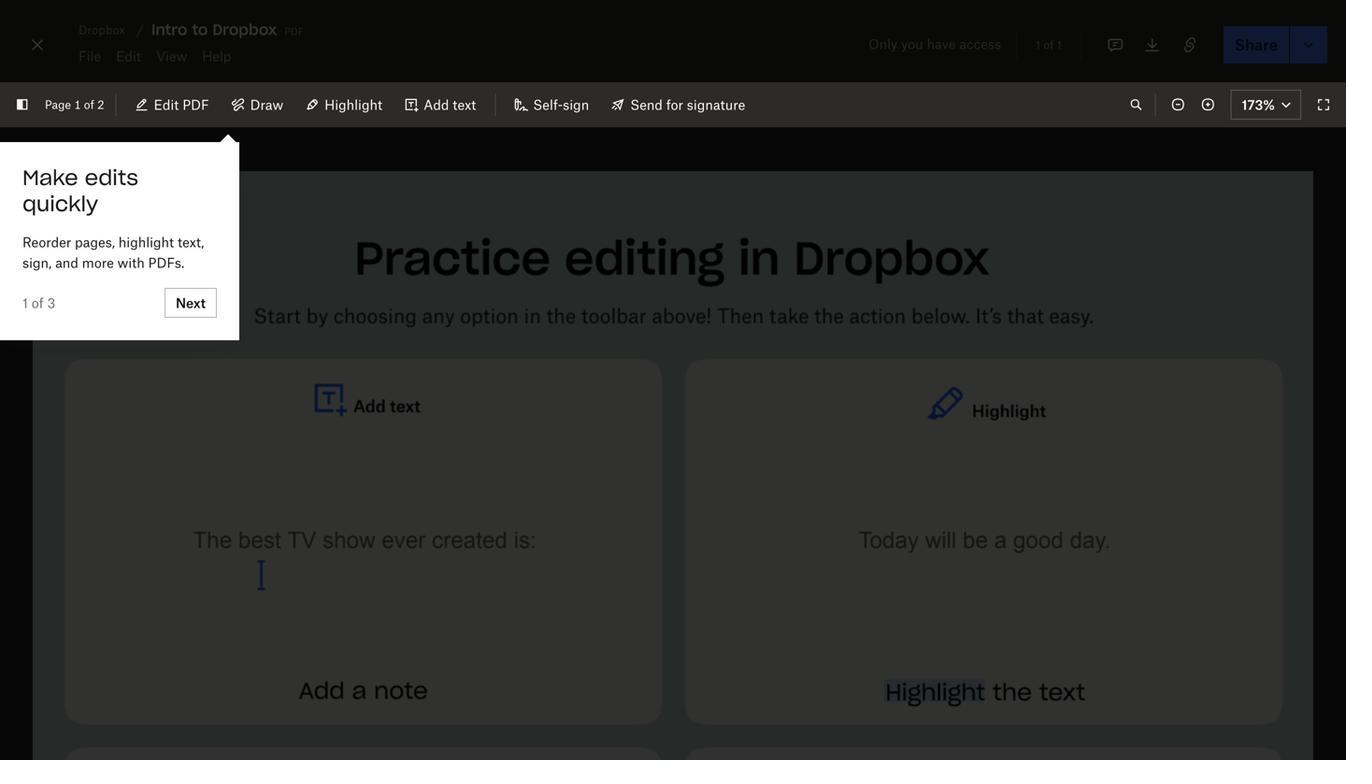 Task type: vqa. For each thing, say whether or not it's contained in the screenshot.
the you
yes



Task type: describe. For each thing, give the bounding box(es) containing it.
next
[[176, 295, 206, 311]]

have
[[927, 36, 956, 52]]

access
[[960, 36, 1001, 52]]

share button
[[1224, 26, 1289, 64]]

pages,
[[75, 234, 115, 250]]

share
[[1235, 36, 1278, 54]]

2
[[97, 98, 104, 112]]

1 of 3
[[22, 295, 55, 311]]

add text
[[424, 97, 476, 113]]

pdfs.
[[148, 255, 184, 271]]

/
[[136, 22, 144, 38]]

dropbox
[[213, 20, 277, 39]]

1 of 1
[[1036, 38, 1062, 52]]

sign
[[563, 97, 589, 113]]

pdf
[[285, 22, 304, 38]]

reorder
[[22, 234, 71, 250]]

draw
[[250, 97, 283, 113]]

you
[[901, 36, 923, 52]]

with
[[117, 255, 145, 271]]

highlight
[[119, 234, 174, 250]]

to
[[192, 20, 208, 39]]

1 vertical spatial of
[[84, 98, 94, 112]]

173%
[[1242, 97, 1275, 113]]

page 1 of 2
[[45, 98, 104, 112]]

of for 1
[[1044, 38, 1054, 52]]

send for signature
[[630, 97, 745, 113]]

highlight
[[325, 97, 382, 113]]

edit pdf
[[154, 97, 209, 113]]

text
[[453, 97, 476, 113]]

173% button
[[1231, 90, 1301, 120]]

self-sign button
[[503, 90, 600, 120]]

edit
[[154, 97, 179, 113]]

3
[[47, 295, 55, 311]]

/ intro to dropbox pdf
[[136, 20, 304, 39]]



Task type: locate. For each thing, give the bounding box(es) containing it.
for
[[666, 97, 683, 113]]

intro
[[151, 20, 187, 39]]

0 vertical spatial of
[[1044, 38, 1054, 52]]

2 horizontal spatial of
[[1044, 38, 1054, 52]]

of left 3
[[32, 295, 44, 311]]

send for signature button
[[600, 90, 757, 120]]

2 vertical spatial of
[[32, 295, 44, 311]]

reorder pages, highlight text, sign, and more with pdfs.
[[22, 234, 204, 271]]

1
[[1036, 38, 1041, 52], [1057, 38, 1062, 52], [74, 98, 81, 112], [22, 295, 28, 311]]

edit pdf button
[[124, 90, 220, 120]]

0 horizontal spatial of
[[32, 295, 44, 311]]

draw button
[[220, 90, 295, 120]]

add
[[424, 97, 449, 113]]

1 horizontal spatial of
[[84, 98, 94, 112]]

more
[[82, 255, 114, 271]]

add text button
[[394, 90, 487, 120]]

of for 3
[[32, 295, 44, 311]]

text,
[[178, 234, 204, 250]]

pdf
[[182, 97, 209, 113]]

signature
[[687, 97, 745, 113]]

of
[[1044, 38, 1054, 52], [84, 98, 94, 112], [32, 295, 44, 311]]

intro to dropbox.pdf image
[[33, 171, 1314, 760]]

close image
[[26, 30, 49, 60]]

of right access
[[1044, 38, 1054, 52]]

self-
[[533, 97, 563, 113]]

quickly
[[22, 191, 98, 217]]

self-sign
[[533, 97, 589, 113]]

next button
[[165, 288, 217, 318]]

of left 2
[[84, 98, 94, 112]]

only
[[869, 36, 898, 52]]

sign,
[[22, 255, 52, 271]]

and
[[55, 255, 78, 271]]

make
[[22, 165, 78, 191]]

edits
[[85, 165, 138, 191]]

send
[[630, 97, 663, 113]]

make edits quickly
[[22, 165, 138, 217]]

page
[[45, 98, 71, 112]]

only you have access
[[869, 36, 1001, 52]]

highlight button
[[295, 90, 394, 120]]



